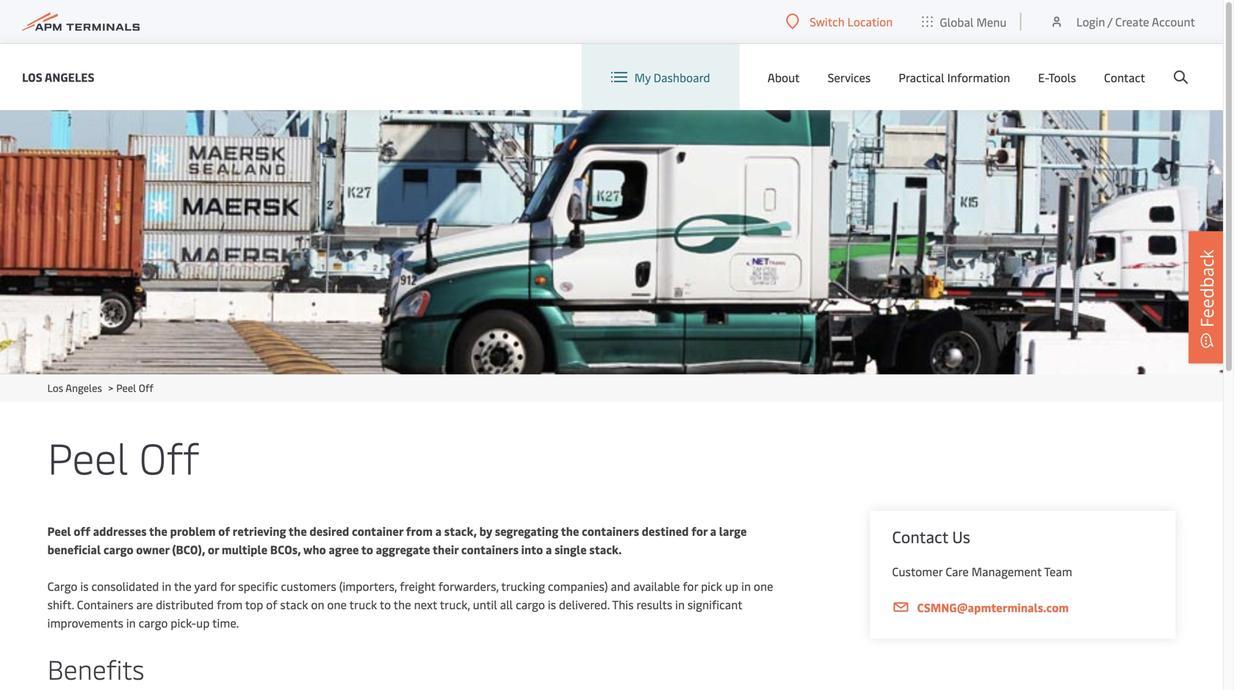 Task type: locate. For each thing, give the bounding box(es) containing it.
containers down the by
[[461, 542, 519, 558]]

consolidated
[[91, 579, 159, 594]]

angeles
[[45, 69, 94, 85], [65, 381, 102, 395]]

1 vertical spatial cargo
[[516, 597, 545, 613]]

a right into
[[546, 542, 552, 558]]

1 horizontal spatial is
[[548, 597, 556, 613]]

global menu button
[[908, 0, 1022, 44]]

los
[[22, 69, 42, 85], [47, 381, 63, 395]]

practical information button
[[899, 44, 1010, 110]]

0 vertical spatial from
[[406, 523, 433, 539]]

the
[[149, 523, 167, 539], [289, 523, 307, 539], [561, 523, 579, 539], [174, 579, 192, 594], [394, 597, 411, 613]]

contact up customer
[[892, 526, 949, 548]]

customer care management team
[[892, 564, 1073, 580]]

one right on
[[327, 597, 347, 613]]

in right results
[[675, 597, 685, 613]]

is down companies) on the bottom of the page
[[548, 597, 556, 613]]

shift.
[[47, 597, 74, 613]]

1 vertical spatial of
[[266, 597, 277, 613]]

los angeles link
[[22, 68, 94, 86], [47, 381, 102, 395]]

cargo down trucking
[[516, 597, 545, 613]]

0 horizontal spatial to
[[361, 542, 373, 558]]

csmng@apmterminals.com link
[[892, 599, 1154, 617]]

1 horizontal spatial one
[[754, 579, 773, 594]]

1 horizontal spatial to
[[380, 597, 391, 613]]

0 horizontal spatial one
[[327, 597, 347, 613]]

peel
[[116, 381, 136, 395], [47, 428, 128, 486], [47, 523, 71, 539]]

containers
[[582, 523, 639, 539], [461, 542, 519, 558]]

one right pick
[[754, 579, 773, 594]]

for inside peel off addresses the problem of retrieving the desired container from a stack, by segregating the containers destined for a large beneficial cargo owner (bco), or multiple bcos, who agree to aggregate their containers into a single stack.
[[692, 523, 708, 539]]

aggregate
[[376, 542, 430, 558]]

0 horizontal spatial los
[[22, 69, 42, 85]]

for
[[692, 523, 708, 539], [220, 579, 235, 594], [683, 579, 698, 594]]

la orange image
[[0, 110, 1223, 375]]

for left the large
[[692, 523, 708, 539]]

truck
[[349, 597, 377, 613]]

to inside cargo is consolidated in the yard for specific customers (importers, freight forwarders, trucking companies) and available for pick up in one shift. containers are distributed from top of stack on one truck to the next truck, until all cargo is delivered. this results in significant improvements in cargo pick-up time.
[[380, 597, 391, 613]]

location
[[848, 14, 893, 29]]

1 vertical spatial angeles
[[65, 381, 102, 395]]

1 vertical spatial los angeles link
[[47, 381, 102, 395]]

1 vertical spatial peel
[[47, 428, 128, 486]]

of right top
[[266, 597, 277, 613]]

results
[[637, 597, 673, 613]]

pick-
[[171, 615, 196, 631]]

0 horizontal spatial of
[[218, 523, 230, 539]]

1 vertical spatial is
[[548, 597, 556, 613]]

the left next
[[394, 597, 411, 613]]

e-tools
[[1038, 69, 1076, 85]]

agree
[[329, 542, 359, 558]]

from inside cargo is consolidated in the yard for specific customers (importers, freight forwarders, trucking companies) and available for pick up in one shift. containers are distributed from top of stack on one truck to the next truck, until all cargo is delivered. this results in significant improvements in cargo pick-up time.
[[217, 597, 243, 613]]

up left time.
[[196, 615, 210, 631]]

is
[[80, 579, 89, 594], [548, 597, 556, 613]]

contact us
[[892, 526, 971, 548]]

a left the large
[[710, 523, 717, 539]]

1 horizontal spatial cargo
[[139, 615, 168, 631]]

from
[[406, 523, 433, 539], [217, 597, 243, 613]]

peel inside peel off addresses the problem of retrieving the desired container from a stack, by segregating the containers destined for a large beneficial cargo owner (bco), or multiple bcos, who agree to aggregate their containers into a single stack.
[[47, 523, 71, 539]]

practical
[[899, 69, 945, 85]]

peel down los angeles > peel off
[[47, 428, 128, 486]]

1 horizontal spatial containers
[[582, 523, 639, 539]]

tools
[[1049, 69, 1076, 85]]

in right pick
[[741, 579, 751, 594]]

my
[[635, 69, 651, 85]]

delivered.
[[559, 597, 610, 613]]

0 horizontal spatial is
[[80, 579, 89, 594]]

(importers,
[[339, 579, 397, 594]]

peel right the >
[[116, 381, 136, 395]]

1 horizontal spatial from
[[406, 523, 433, 539]]

desired
[[310, 523, 349, 539]]

>
[[108, 381, 113, 395]]

truck,
[[440, 597, 470, 613]]

global menu
[[940, 14, 1007, 30]]

0 vertical spatial los angeles link
[[22, 68, 94, 86]]

0 vertical spatial cargo
[[103, 542, 133, 558]]

off
[[74, 523, 90, 539]]

cargo down "addresses"
[[103, 542, 133, 558]]

1 horizontal spatial contact
[[1104, 69, 1145, 85]]

cargo down are
[[139, 615, 168, 631]]

about
[[768, 69, 800, 85]]

stack,
[[444, 523, 477, 539]]

of inside cargo is consolidated in the yard for specific customers (importers, freight forwarders, trucking companies) and available for pick up in one shift. containers are distributed from top of stack on one truck to the next truck, until all cargo is delivered. this results in significant improvements in cargo pick-up time.
[[266, 597, 277, 613]]

0 vertical spatial up
[[725, 579, 739, 594]]

customers
[[281, 579, 336, 594]]

feedback button
[[1189, 231, 1225, 364]]

2 horizontal spatial a
[[710, 523, 717, 539]]

of up or
[[218, 523, 230, 539]]

1 vertical spatial los
[[47, 381, 63, 395]]

to
[[361, 542, 373, 558], [380, 597, 391, 613]]

1 vertical spatial contact
[[892, 526, 949, 548]]

from up time.
[[217, 597, 243, 613]]

1 vertical spatial to
[[380, 597, 391, 613]]

to right 'truck'
[[380, 597, 391, 613]]

los for los angeles > peel off
[[47, 381, 63, 395]]

0 vertical spatial to
[[361, 542, 373, 558]]

into
[[521, 542, 543, 558]]

is right cargo
[[80, 579, 89, 594]]

addresses
[[93, 523, 147, 539]]

peel left off
[[47, 523, 71, 539]]

pick
[[701, 579, 722, 594]]

0 vertical spatial one
[[754, 579, 773, 594]]

the up owner on the bottom of page
[[149, 523, 167, 539]]

trucking
[[501, 579, 545, 594]]

1 horizontal spatial of
[[266, 597, 277, 613]]

all
[[500, 597, 513, 613]]

containers
[[77, 597, 133, 613]]

of
[[218, 523, 230, 539], [266, 597, 277, 613]]

to inside peel off addresses the problem of retrieving the desired container from a stack, by segregating the containers destined for a large beneficial cargo owner (bco), or multiple bcos, who agree to aggregate their containers into a single stack.
[[361, 542, 373, 558]]

freight
[[400, 579, 436, 594]]

the up bcos,
[[289, 523, 307, 539]]

0 horizontal spatial up
[[196, 615, 210, 631]]

top
[[245, 597, 263, 613]]

cargo
[[103, 542, 133, 558], [516, 597, 545, 613], [139, 615, 168, 631]]

2 vertical spatial peel
[[47, 523, 71, 539]]

1 horizontal spatial los
[[47, 381, 63, 395]]

forwarders,
[[438, 579, 499, 594]]

significant
[[688, 597, 742, 613]]

0 vertical spatial angeles
[[45, 69, 94, 85]]

2 vertical spatial cargo
[[139, 615, 168, 631]]

one
[[754, 579, 773, 594], [327, 597, 347, 613]]

csmng@apmterminals.com
[[917, 600, 1069, 616]]

peel for off
[[47, 523, 71, 539]]

0 vertical spatial contact
[[1104, 69, 1145, 85]]

0 vertical spatial of
[[218, 523, 230, 539]]

up
[[725, 579, 739, 594], [196, 615, 210, 631]]

0 horizontal spatial contact
[[892, 526, 949, 548]]

or
[[208, 542, 219, 558]]

1 vertical spatial containers
[[461, 542, 519, 558]]

2 horizontal spatial cargo
[[516, 597, 545, 613]]

a up 'their' at the left of page
[[435, 523, 442, 539]]

contact down login / create account link at the right top of the page
[[1104, 69, 1145, 85]]

0 horizontal spatial from
[[217, 597, 243, 613]]

peel for off
[[47, 428, 128, 486]]

in
[[162, 579, 171, 594], [741, 579, 751, 594], [675, 597, 685, 613], [126, 615, 136, 631]]

1 vertical spatial off
[[139, 428, 199, 486]]

0 horizontal spatial cargo
[[103, 542, 133, 558]]

1 vertical spatial up
[[196, 615, 210, 631]]

to down container
[[361, 542, 373, 558]]

1 vertical spatial from
[[217, 597, 243, 613]]

up right pick
[[725, 579, 739, 594]]

0 vertical spatial los
[[22, 69, 42, 85]]

from up aggregate
[[406, 523, 433, 539]]

specific
[[238, 579, 278, 594]]

this
[[612, 597, 634, 613]]

containers up stack.
[[582, 523, 639, 539]]



Task type: describe. For each thing, give the bounding box(es) containing it.
login / create account
[[1077, 14, 1195, 29]]

peel off
[[47, 428, 199, 486]]

management
[[972, 564, 1042, 580]]

single
[[555, 542, 587, 558]]

for left pick
[[683, 579, 698, 594]]

contact for contact us
[[892, 526, 949, 548]]

us
[[952, 526, 971, 548]]

destined
[[642, 523, 689, 539]]

team
[[1044, 564, 1073, 580]]

0 vertical spatial peel
[[116, 381, 136, 395]]

benefits
[[47, 651, 144, 687]]

about button
[[768, 44, 800, 110]]

contact button
[[1104, 44, 1145, 110]]

0 horizontal spatial containers
[[461, 542, 519, 558]]

create
[[1115, 14, 1150, 29]]

0 vertical spatial off
[[139, 381, 154, 395]]

0 vertical spatial containers
[[582, 523, 639, 539]]

(bco),
[[172, 542, 205, 558]]

of inside peel off addresses the problem of retrieving the desired container from a stack, by segregating the containers destined for a large beneficial cargo owner (bco), or multiple bcos, who agree to aggregate their containers into a single stack.
[[218, 523, 230, 539]]

account
[[1152, 14, 1195, 29]]

angeles for los angeles > peel off
[[65, 381, 102, 395]]

segregating
[[495, 523, 559, 539]]

stack.
[[589, 542, 622, 558]]

care
[[946, 564, 969, 580]]

my dashboard
[[635, 69, 710, 85]]

login / create account link
[[1049, 0, 1195, 43]]

1 horizontal spatial up
[[725, 579, 739, 594]]

retrieving
[[233, 523, 286, 539]]

in down "containers"
[[126, 615, 136, 631]]

practical information
[[899, 69, 1010, 85]]

switch location
[[810, 14, 893, 29]]

cargo inside peel off addresses the problem of retrieving the desired container from a stack, by segregating the containers destined for a large beneficial cargo owner (bco), or multiple bcos, who agree to aggregate their containers into a single stack.
[[103, 542, 133, 558]]

stack
[[280, 597, 308, 613]]

their
[[433, 542, 459, 558]]

los angeles > peel off
[[47, 381, 154, 395]]

contact for contact
[[1104, 69, 1145, 85]]

owner
[[136, 542, 169, 558]]

0 horizontal spatial a
[[435, 523, 442, 539]]

e-tools button
[[1038, 44, 1076, 110]]

services button
[[828, 44, 871, 110]]

companies)
[[548, 579, 608, 594]]

/
[[1108, 14, 1113, 29]]

cargo
[[47, 579, 78, 594]]

switch
[[810, 14, 845, 29]]

bcos,
[[270, 542, 301, 558]]

customer
[[892, 564, 943, 580]]

container
[[352, 523, 403, 539]]

the up 'distributed'
[[174, 579, 192, 594]]

who
[[303, 542, 326, 558]]

login
[[1077, 14, 1105, 29]]

peel off addresses the problem of retrieving the desired container from a stack, by segregating the containers destined for a large beneficial cargo owner (bco), or multiple bcos, who agree to aggregate their containers into a single stack.
[[47, 523, 747, 558]]

from inside peel off addresses the problem of retrieving the desired container from a stack, by segregating the containers destined for a large beneficial cargo owner (bco), or multiple bcos, who agree to aggregate their containers into a single stack.
[[406, 523, 433, 539]]

until
[[473, 597, 497, 613]]

my dashboard button
[[611, 44, 710, 110]]

global
[[940, 14, 974, 30]]

menu
[[977, 14, 1007, 30]]

services
[[828, 69, 871, 85]]

angeles for los angeles
[[45, 69, 94, 85]]

are
[[136, 597, 153, 613]]

multiple
[[222, 542, 268, 558]]

1 horizontal spatial a
[[546, 542, 552, 558]]

and
[[611, 579, 631, 594]]

in up 'distributed'
[[162, 579, 171, 594]]

distributed
[[156, 597, 214, 613]]

los angeles
[[22, 69, 94, 85]]

yard
[[194, 579, 217, 594]]

by
[[479, 523, 492, 539]]

e-
[[1038, 69, 1049, 85]]

large
[[719, 523, 747, 539]]

beneficial
[[47, 542, 101, 558]]

available
[[633, 579, 680, 594]]

switch location button
[[786, 13, 893, 30]]

problem
[[170, 523, 216, 539]]

for right yard
[[220, 579, 235, 594]]

cargo is consolidated in the yard for specific customers (importers, freight forwarders, trucking companies) and available for pick up in one shift. containers are distributed from top of stack on one truck to the next truck, until all cargo is delivered. this results in significant improvements in cargo pick-up time.
[[47, 579, 773, 631]]

dashboard
[[654, 69, 710, 85]]

the up single
[[561, 523, 579, 539]]

los for los angeles
[[22, 69, 42, 85]]

improvements
[[47, 615, 123, 631]]

0 vertical spatial is
[[80, 579, 89, 594]]

time.
[[212, 615, 239, 631]]

feedback
[[1195, 250, 1219, 328]]

on
[[311, 597, 324, 613]]

1 vertical spatial one
[[327, 597, 347, 613]]

next
[[414, 597, 437, 613]]

information
[[947, 69, 1010, 85]]



Task type: vqa. For each thing, say whether or not it's contained in the screenshot.
Team
yes



